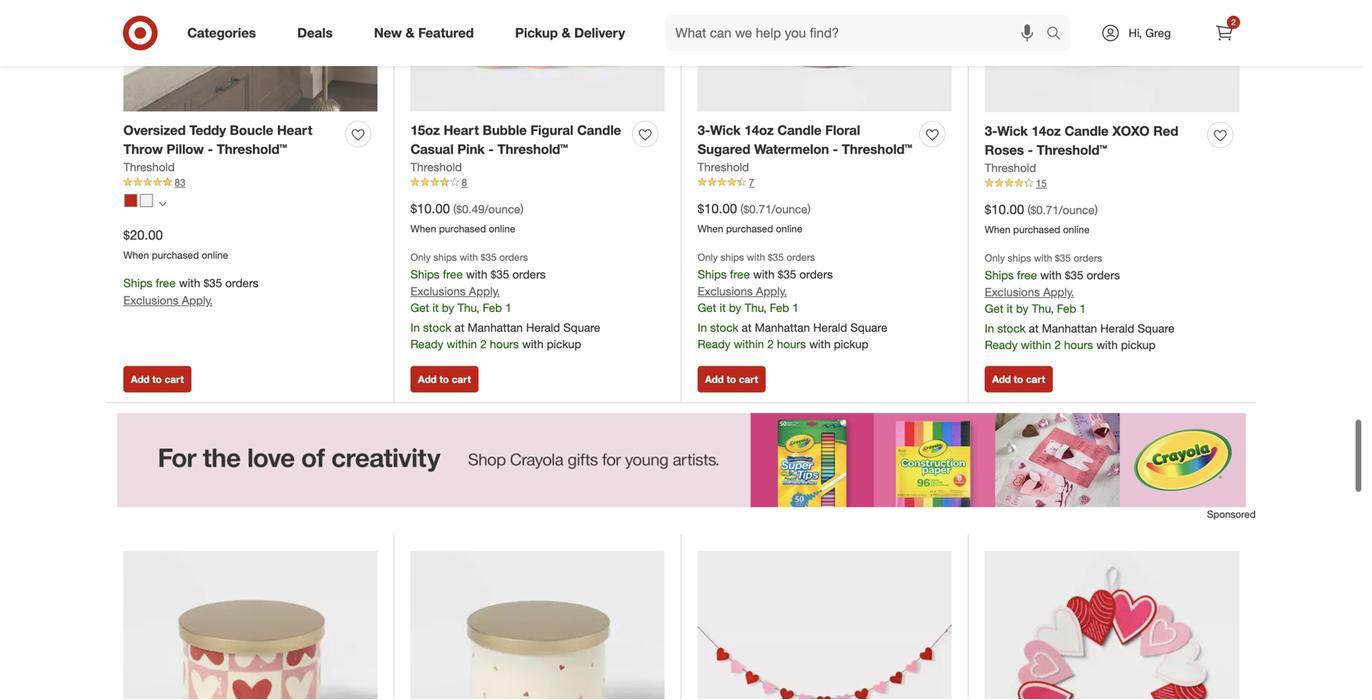 Task type: describe. For each thing, give the bounding box(es) containing it.
sponsored
[[1207, 508, 1256, 521]]

casual
[[411, 141, 454, 157]]

candle for 3-wick 14oz candle xoxo red roses - threshold™
[[1065, 123, 1109, 139]]

deals link
[[283, 15, 353, 51]]

$10.00 ( $0.49 /ounce ) when purchased online
[[411, 201, 524, 235]]

by for pink
[[442, 301, 454, 315]]

ivory image
[[140, 194, 153, 207]]

bubble
[[483, 122, 527, 138]]

/ounce for pink
[[485, 202, 521, 216]]

add to cart for roses
[[992, 373, 1046, 386]]

teddy
[[189, 122, 226, 138]]

1 for roses
[[1080, 301, 1086, 316]]

ships for roses
[[1008, 252, 1031, 264]]

threshold™ for 3-wick 14oz candle xoxo red roses - threshold™
[[1037, 142, 1108, 158]]

thu, for pink
[[458, 301, 480, 315]]

in for 15oz heart bubble figural candle casual pink - threshold™
[[411, 320, 420, 335]]

search
[[1039, 26, 1079, 43]]

oversized
[[123, 122, 186, 138]]

get for 3-wick 14oz candle floral sugared watermelon - threshold™
[[698, 301, 717, 315]]

exclusions apply. button for roses
[[985, 284, 1074, 301]]

when for 15oz heart bubble figural candle casual pink - threshold™
[[411, 222, 436, 235]]

wick for roses
[[997, 123, 1028, 139]]

new & featured
[[374, 25, 474, 41]]

add for 15oz heart bubble figural candle casual pink - threshold™
[[418, 373, 437, 386]]

threshold™ inside oversized teddy boucle heart throw pillow - threshold™
[[217, 141, 287, 157]]

threshold link for oversized teddy boucle heart throw pillow - threshold™
[[123, 159, 175, 175]]

manhattan for watermelon
[[755, 320, 810, 335]]

2 for 3-wick 14oz candle xoxo red roses - threshold™
[[1055, 338, 1061, 352]]

15
[[1036, 177, 1047, 189]]

exclusions apply. button for watermelon
[[698, 283, 787, 300]]

in for 3-wick 14oz candle floral sugared watermelon - threshold™
[[698, 320, 707, 335]]

advertisement element
[[107, 413, 1256, 507]]

$10.00 ( $0.71 /ounce ) when purchased online for roses
[[985, 201, 1098, 236]]

) for watermelon
[[808, 202, 811, 216]]

7 link
[[698, 175, 952, 190]]

apply. inside ships free with $35 orders exclusions apply.
[[182, 293, 213, 307]]

threshold™ for 3-wick 14oz candle floral sugared watermelon - threshold™
[[842, 141, 913, 157]]

$20.00 when purchased online
[[123, 227, 228, 261]]

free for pink
[[443, 267, 463, 281]]

watermelon
[[754, 141, 829, 157]]

pink
[[457, 141, 485, 157]]

( for pink
[[453, 202, 456, 216]]

square for 3-wick 14oz candle xoxo red roses - threshold™
[[1138, 321, 1175, 336]]

when for 3-wick 14oz candle floral sugared watermelon - threshold™
[[698, 222, 723, 235]]

/ounce for roses
[[1059, 203, 1095, 217]]

online inside $20.00 when purchased online
[[202, 249, 228, 261]]

2 for 3-wick 14oz candle floral sugared watermelon - threshold™
[[767, 337, 774, 351]]

pickup & delivery
[[515, 25, 625, 41]]

apply. for watermelon
[[756, 284, 787, 299]]

at for pink
[[455, 320, 465, 335]]

sugared
[[698, 141, 751, 157]]

delivery
[[574, 25, 625, 41]]

throw
[[123, 141, 163, 157]]

all colors element
[[159, 198, 166, 208]]

heart inside oversized teddy boucle heart throw pillow - threshold™
[[277, 122, 312, 138]]

threshold link for 3-wick 14oz candle floral sugared watermelon - threshold™
[[698, 159, 749, 175]]

by for watermelon
[[729, 301, 742, 315]]

add to cart button for pink
[[411, 366, 479, 393]]

new
[[374, 25, 402, 41]]

categories link
[[173, 15, 277, 51]]

manhattan for roses
[[1042, 321, 1097, 336]]

apply. for pink
[[469, 284, 500, 299]]

to for -
[[152, 373, 162, 386]]

square for 15oz heart bubble figural candle casual pink - threshold™
[[563, 320, 600, 335]]

ready for 15oz heart bubble figural candle casual pink - threshold™
[[411, 337, 444, 351]]

oversized teddy boucle heart throw pillow - threshold™
[[123, 122, 312, 157]]

pickup for 3-wick 14oz candle xoxo red roses - threshold™
[[1121, 338, 1156, 352]]

with inside ships free with $35 orders exclusions apply.
[[179, 276, 200, 290]]

thu, for watermelon
[[745, 301, 767, 315]]

3-wick 14oz candle xoxo red roses - threshold™
[[985, 123, 1179, 158]]

threshold for 3-wick 14oz candle xoxo red roses - threshold™
[[985, 160, 1036, 175]]

add for oversized teddy boucle heart throw pillow - threshold™
[[131, 373, 150, 386]]

feb for roses
[[1057, 301, 1077, 316]]

free for watermelon
[[730, 267, 750, 281]]

exclusions apply. button for pink
[[411, 283, 500, 300]]

cart for roses
[[1026, 373, 1046, 386]]

1 for pink
[[505, 301, 512, 315]]

by for roses
[[1016, 301, 1029, 316]]

featured
[[418, 25, 474, 41]]

thu, for roses
[[1032, 301, 1054, 316]]

15oz heart bubble figural candle casual pink - threshold™ link
[[411, 121, 626, 159]]

3-wick 14oz candle floral sugared watermelon - threshold™ link
[[698, 121, 913, 159]]

threshold for 3-wick 14oz candle floral sugared watermelon - threshold™
[[698, 160, 749, 174]]

all colors image
[[159, 200, 166, 208]]

What can we help you find? suggestions appear below search field
[[666, 15, 1051, 51]]

to for watermelon
[[727, 373, 736, 386]]

within for pink
[[447, 337, 477, 351]]

herald for roses
[[1101, 321, 1135, 336]]

apply. for roses
[[1043, 285, 1074, 299]]

exclusions for roses
[[985, 285, 1040, 299]]

exclusions inside ships free with $35 orders exclusions apply.
[[123, 293, 179, 307]]

candle inside 15oz heart bubble figural candle casual pink - threshold™
[[577, 122, 621, 138]]

within for watermelon
[[734, 337, 764, 351]]

get for 15oz heart bubble figural candle casual pink - threshold™
[[411, 301, 429, 315]]

pickup
[[515, 25, 558, 41]]

deals
[[297, 25, 333, 41]]

pickup for 3-wick 14oz candle floral sugared watermelon - threshold™
[[834, 337, 869, 351]]

candle for 3-wick 14oz candle floral sugared watermelon - threshold™
[[778, 122, 822, 138]]

3-wick 14oz candle floral sugared watermelon - threshold™
[[698, 122, 913, 157]]

figural
[[531, 122, 574, 138]]

& for new
[[406, 25, 415, 41]]

ships free with $35 orders exclusions apply.
[[123, 276, 259, 307]]

wick for watermelon
[[710, 122, 741, 138]]

threshold link for 3-wick 14oz candle xoxo red roses - threshold™
[[985, 160, 1036, 176]]

manhattan for pink
[[468, 320, 523, 335]]



Task type: locate. For each thing, give the bounding box(es) containing it.
/ounce
[[485, 202, 521, 216], [772, 202, 808, 216], [1059, 203, 1095, 217]]

1
[[505, 301, 512, 315], [793, 301, 799, 315], [1080, 301, 1086, 316]]

cart for watermelon
[[739, 373, 758, 386]]

2 add to cart button from the left
[[411, 366, 479, 393]]

0 horizontal spatial square
[[563, 320, 600, 335]]

add to cart for watermelon
[[705, 373, 758, 386]]

threshold™
[[217, 141, 287, 157], [498, 141, 568, 157], [842, 141, 913, 157], [1037, 142, 1108, 158]]

free
[[443, 267, 463, 281], [730, 267, 750, 281], [1017, 268, 1037, 282], [156, 276, 176, 290]]

0 horizontal spatial /ounce
[[485, 202, 521, 216]]

0 horizontal spatial only ships with $35 orders ships free with $35 orders exclusions apply. get it by thu, feb 1 in stock at  manhattan herald square ready within 2 hours with pickup
[[411, 251, 600, 351]]

square for 3-wick 14oz candle floral sugared watermelon - threshold™
[[851, 320, 888, 335]]

when
[[411, 222, 436, 235], [698, 222, 723, 235], [985, 223, 1011, 236], [123, 249, 149, 261]]

1 horizontal spatial $0.71
[[1031, 203, 1059, 217]]

1 horizontal spatial $10.00 ( $0.71 /ounce ) when purchased online
[[985, 201, 1098, 236]]

$10.00 ( $0.71 /ounce ) when purchased online down 15
[[985, 201, 1098, 236]]

oversized teddy boucle heart throw pillow - threshold™ link
[[123, 121, 339, 159]]

2 to from the left
[[440, 373, 449, 386]]

2 horizontal spatial get
[[985, 301, 1004, 316]]

1 horizontal spatial get
[[698, 301, 717, 315]]

red image
[[124, 194, 137, 207]]

only ships with $35 orders ships free with $35 orders exclusions apply. get it by thu, feb 1 in stock at  manhattan herald square ready within 2 hours with pickup for roses
[[985, 252, 1175, 352]]

1 horizontal spatial stock
[[710, 320, 739, 335]]

0 horizontal spatial within
[[447, 337, 477, 351]]

exclusions for watermelon
[[698, 284, 753, 299]]

- for 3-wick 14oz candle floral sugared watermelon - threshold™
[[833, 141, 838, 157]]

threshold™ inside 3-wick 14oz candle floral sugared watermelon - threshold™
[[842, 141, 913, 157]]

) for roses
[[1095, 203, 1098, 217]]

0 horizontal spatial &
[[406, 25, 415, 41]]

1 horizontal spatial by
[[729, 301, 742, 315]]

0 horizontal spatial stock
[[423, 320, 451, 335]]

) down 15 link at the right top
[[1095, 203, 1098, 217]]

wick up "sugared"
[[710, 122, 741, 138]]

1 horizontal spatial $10.00
[[698, 201, 737, 217]]

&
[[406, 25, 415, 41], [562, 25, 571, 41]]

2 horizontal spatial by
[[1016, 301, 1029, 316]]

to
[[152, 373, 162, 386], [440, 373, 449, 386], [727, 373, 736, 386], [1014, 373, 1023, 386]]

1 horizontal spatial ready
[[698, 337, 731, 351]]

1 horizontal spatial only
[[698, 251, 718, 263]]

it for roses
[[1007, 301, 1013, 316]]

1 add to cart from the left
[[131, 373, 184, 386]]

2 horizontal spatial ships
[[1008, 252, 1031, 264]]

0 horizontal spatial $10.00
[[411, 201, 450, 217]]

- inside 15oz heart bubble figural candle casual pink - threshold™
[[489, 141, 494, 157]]

within
[[447, 337, 477, 351], [734, 337, 764, 351], [1021, 338, 1051, 352]]

threshold™ down figural
[[498, 141, 568, 157]]

hours for pink
[[490, 337, 519, 351]]

0 horizontal spatial manhattan
[[468, 320, 523, 335]]

free for roses
[[1017, 268, 1037, 282]]

add to cart for pink
[[418, 373, 471, 386]]

threshold link for 15oz heart bubble figural candle casual pink - threshold™
[[411, 159, 462, 175]]

get
[[411, 301, 429, 315], [698, 301, 717, 315], [985, 301, 1004, 316]]

/ounce for watermelon
[[772, 202, 808, 216]]

1 to from the left
[[152, 373, 162, 386]]

2 horizontal spatial square
[[1138, 321, 1175, 336]]

- inside 3-wick 14oz candle xoxo red roses - threshold™
[[1028, 142, 1033, 158]]

- for 3-wick 14oz candle xoxo red roses - threshold™
[[1028, 142, 1033, 158]]

1 horizontal spatial it
[[720, 301, 726, 315]]

3 cart from the left
[[739, 373, 758, 386]]

1 horizontal spatial at
[[742, 320, 752, 335]]

/ounce down "7" link
[[772, 202, 808, 216]]

15oz heart bubble figural candle casual pink - threshold™
[[411, 122, 621, 157]]

2 horizontal spatial thu,
[[1032, 301, 1054, 316]]

orders inside ships free with $35 orders exclusions apply.
[[225, 276, 259, 290]]

ships for 3-wick 14oz candle xoxo red roses - threshold™
[[985, 268, 1014, 282]]

threshold link
[[123, 159, 175, 175], [411, 159, 462, 175], [698, 159, 749, 175], [985, 160, 1036, 176]]

$0.71 for watermelon
[[744, 202, 772, 216]]

categories
[[187, 25, 256, 41]]

1 add from the left
[[131, 373, 150, 386]]

when down the $20.00
[[123, 249, 149, 261]]

it for pink
[[433, 301, 439, 315]]

$35 inside ships free with $35 orders exclusions apply.
[[204, 276, 222, 290]]

$35
[[481, 251, 497, 263], [768, 251, 784, 263], [1055, 252, 1071, 264], [491, 267, 509, 281], [778, 267, 796, 281], [1065, 268, 1084, 282], [204, 276, 222, 290]]

2 horizontal spatial candle
[[1065, 123, 1109, 139]]

1 add to cart button from the left
[[123, 366, 191, 393]]

exclusions apply. button
[[411, 283, 500, 300], [698, 283, 787, 300], [985, 284, 1074, 301], [123, 292, 213, 309]]

0 horizontal spatial 1
[[505, 301, 512, 315]]

1 horizontal spatial pickup
[[834, 337, 869, 351]]

threshold™ down boucle
[[217, 141, 287, 157]]

2 horizontal spatial herald
[[1101, 321, 1135, 336]]

apply.
[[469, 284, 500, 299], [756, 284, 787, 299], [1043, 285, 1074, 299], [182, 293, 213, 307]]

exclusions
[[411, 284, 466, 299], [698, 284, 753, 299], [985, 285, 1040, 299], [123, 293, 179, 307]]

it
[[433, 301, 439, 315], [720, 301, 726, 315], [1007, 301, 1013, 316]]

with
[[460, 251, 478, 263], [747, 251, 765, 263], [1034, 252, 1052, 264], [466, 267, 488, 281], [753, 267, 775, 281], [1041, 268, 1062, 282], [179, 276, 200, 290], [522, 337, 544, 351], [809, 337, 831, 351], [1097, 338, 1118, 352]]

1 horizontal spatial herald
[[813, 320, 847, 335]]

0 horizontal spatial ships
[[434, 251, 457, 263]]

) down "7" link
[[808, 202, 811, 216]]

3 to from the left
[[727, 373, 736, 386]]

2 add to cart from the left
[[418, 373, 471, 386]]

2 horizontal spatial feb
[[1057, 301, 1077, 316]]

add
[[131, 373, 150, 386], [418, 373, 437, 386], [705, 373, 724, 386], [992, 373, 1011, 386]]

- right the pink
[[489, 141, 494, 157]]

14oz
[[745, 122, 774, 138], [1032, 123, 1061, 139]]

online for pink
[[489, 222, 515, 235]]

heart up the pink
[[444, 122, 479, 138]]

1 horizontal spatial (
[[741, 202, 744, 216]]

1 horizontal spatial thu,
[[745, 301, 767, 315]]

2 horizontal spatial /ounce
[[1059, 203, 1095, 217]]

heart inside 15oz heart bubble figural candle casual pink - threshold™
[[444, 122, 479, 138]]

15oz
[[411, 122, 440, 138]]

ships
[[434, 251, 457, 263], [721, 251, 744, 263], [1008, 252, 1031, 264]]

1 horizontal spatial within
[[734, 337, 764, 351]]

threshold link down "roses"
[[985, 160, 1036, 176]]

2 add from the left
[[418, 373, 437, 386]]

1 horizontal spatial 14oz
[[1032, 123, 1061, 139]]

stock for roses
[[998, 321, 1026, 336]]

1 horizontal spatial wick
[[997, 123, 1028, 139]]

0 horizontal spatial 3-
[[698, 122, 710, 138]]

3 add to cart button from the left
[[698, 366, 766, 393]]

ready for 3-wick 14oz candle floral sugared watermelon - threshold™
[[698, 337, 731, 351]]

1 horizontal spatial &
[[562, 25, 571, 41]]

heart
[[277, 122, 312, 138], [444, 122, 479, 138]]

1 horizontal spatial ships
[[721, 251, 744, 263]]

& inside pickup & delivery link
[[562, 25, 571, 41]]

0 horizontal spatial )
[[521, 202, 524, 216]]

purchased inside $20.00 when purchased online
[[152, 249, 199, 261]]

83
[[175, 176, 186, 188]]

feb for pink
[[483, 301, 502, 315]]

threshold link down casual
[[411, 159, 462, 175]]

$10.00 inside $10.00 ( $0.49 /ounce ) when purchased online
[[411, 201, 450, 217]]

get for 3-wick 14oz candle xoxo red roses - threshold™
[[985, 301, 1004, 316]]

ships for 3-wick 14oz candle floral sugared watermelon - threshold™
[[698, 267, 727, 281]]

1 horizontal spatial square
[[851, 320, 888, 335]]

candle left xoxo
[[1065, 123, 1109, 139]]

hi,
[[1129, 26, 1142, 40]]

( inside $10.00 ( $0.49 /ounce ) when purchased online
[[453, 202, 456, 216]]

2 horizontal spatial it
[[1007, 301, 1013, 316]]

purchased for pink
[[439, 222, 486, 235]]

online
[[489, 222, 515, 235], [776, 222, 803, 235], [1063, 223, 1090, 236], [202, 249, 228, 261]]

cart for -
[[165, 373, 184, 386]]

- inside oversized teddy boucle heart throw pillow - threshold™
[[208, 141, 213, 157]]

online inside $10.00 ( $0.49 /ounce ) when purchased online
[[489, 222, 515, 235]]

& right pickup
[[562, 25, 571, 41]]

pillow
[[167, 141, 204, 157]]

wick up "roses"
[[997, 123, 1028, 139]]

1 horizontal spatial 1
[[793, 301, 799, 315]]

when down "roses"
[[985, 223, 1011, 236]]

2 & from the left
[[562, 25, 571, 41]]

only for 3-wick 14oz candle xoxo red roses - threshold™
[[985, 252, 1005, 264]]

only ships with $35 orders ships free with $35 orders exclusions apply. get it by thu, feb 1 in stock at  manhattan herald square ready within 2 hours with pickup
[[411, 251, 600, 351], [698, 251, 888, 351], [985, 252, 1175, 352]]

online for watermelon
[[776, 222, 803, 235]]

stock
[[423, 320, 451, 335], [710, 320, 739, 335], [998, 321, 1026, 336]]

free inside ships free with $35 orders exclusions apply.
[[156, 276, 176, 290]]

0 horizontal spatial $0.71
[[744, 202, 772, 216]]

$10.00 down "sugared"
[[698, 201, 737, 217]]

14oz inside 3-wick 14oz candle floral sugared watermelon - threshold™
[[745, 122, 774, 138]]

candle inside 3-wick 14oz candle floral sugared watermelon - threshold™
[[778, 122, 822, 138]]

0 horizontal spatial $10.00 ( $0.71 /ounce ) when purchased online
[[698, 201, 811, 235]]

$10.00 ( $0.71 /ounce ) when purchased online down 7 at top
[[698, 201, 811, 235]]

only for 3-wick 14oz candle floral sugared watermelon - threshold™
[[698, 251, 718, 263]]

add to cart button
[[123, 366, 191, 393], [411, 366, 479, 393], [698, 366, 766, 393], [985, 366, 1053, 393]]

0 horizontal spatial at
[[455, 320, 465, 335]]

threshold down "sugared"
[[698, 160, 749, 174]]

it for watermelon
[[720, 301, 726, 315]]

ships for watermelon
[[721, 251, 744, 263]]

15oz heart bubble figural candle casual pink - threshold™ image
[[411, 0, 665, 112], [411, 0, 665, 112]]

4 to from the left
[[1014, 373, 1023, 386]]

$0.71 down 7 at top
[[744, 202, 772, 216]]

threshold™ inside 15oz heart bubble figural candle casual pink - threshold™
[[498, 141, 568, 157]]

0 horizontal spatial heart
[[277, 122, 312, 138]]

1 for watermelon
[[793, 301, 799, 315]]

stock for pink
[[423, 320, 451, 335]]

ships
[[411, 267, 440, 281], [698, 267, 727, 281], [985, 268, 1014, 282], [123, 276, 152, 290]]

online for roses
[[1063, 223, 1090, 236]]

2 horizontal spatial at
[[1029, 321, 1039, 336]]

1 horizontal spatial heart
[[444, 122, 479, 138]]

1 heart from the left
[[277, 122, 312, 138]]

3- inside 3-wick 14oz candle floral sugared watermelon - threshold™
[[698, 122, 710, 138]]

3- up "sugared"
[[698, 122, 710, 138]]

threshold down throw
[[123, 160, 175, 174]]

threshold for 15oz heart bubble figural candle casual pink - threshold™
[[411, 160, 462, 174]]

stock for watermelon
[[710, 320, 739, 335]]

2 horizontal spatial $10.00
[[985, 201, 1025, 217]]

when inside $20.00 when purchased online
[[123, 249, 149, 261]]

2 link
[[1207, 15, 1243, 51]]

- down floral
[[833, 141, 838, 157]]

threshold™ down floral
[[842, 141, 913, 157]]

feb
[[483, 301, 502, 315], [770, 301, 789, 315], [1057, 301, 1077, 316]]

0 horizontal spatial candle
[[577, 122, 621, 138]]

add to cart button for -
[[123, 366, 191, 393]]

manhattan
[[468, 320, 523, 335], [755, 320, 810, 335], [1042, 321, 1097, 336]]

3-wick 14oz candle xoxo red roses - threshold™ link
[[985, 122, 1201, 160]]

0 horizontal spatial get
[[411, 301, 429, 315]]

feb for watermelon
[[770, 301, 789, 315]]

search button
[[1039, 15, 1079, 54]]

in for 3-wick 14oz candle xoxo red roses - threshold™
[[985, 321, 994, 336]]

3-wick 14oz candle floral sugared watermelon - threshold™ image
[[698, 0, 952, 112], [698, 0, 952, 112]]

2 horizontal spatial only
[[985, 252, 1005, 264]]

3 add to cart from the left
[[705, 373, 758, 386]]

purchased for watermelon
[[726, 222, 773, 235]]

ships for pink
[[434, 251, 457, 263]]

14oz for watermelon
[[745, 122, 774, 138]]

4 add from the left
[[992, 373, 1011, 386]]

4 add to cart from the left
[[992, 373, 1046, 386]]

$0.71 for roses
[[1031, 203, 1059, 217]]

2 horizontal spatial manhattan
[[1042, 321, 1097, 336]]

1 horizontal spatial manhattan
[[755, 320, 810, 335]]

thu,
[[458, 301, 480, 315], [745, 301, 767, 315], [1032, 301, 1054, 316]]

purchased down 15
[[1013, 223, 1061, 236]]

2 horizontal spatial stock
[[998, 321, 1026, 336]]

) down 8 link
[[521, 202, 524, 216]]

2
[[1232, 17, 1236, 27], [480, 337, 487, 351], [767, 337, 774, 351], [1055, 338, 1061, 352]]

candle up watermelon
[[778, 122, 822, 138]]

3-wick 14oz candle hearts ivory almond shortbread - threshold™ image
[[411, 551, 665, 699], [411, 551, 665, 699]]

)
[[521, 202, 524, 216], [808, 202, 811, 216], [1095, 203, 1098, 217]]

only
[[411, 251, 431, 263], [698, 251, 718, 263], [985, 252, 1005, 264]]

2 cart from the left
[[452, 373, 471, 386]]

0 horizontal spatial hours
[[490, 337, 519, 351]]

candle right figural
[[577, 122, 621, 138]]

3- inside 3-wick 14oz candle xoxo red roses - threshold™
[[985, 123, 997, 139]]

3- for 3-wick 14oz candle xoxo red roses - threshold™
[[985, 123, 997, 139]]

online down 15 link at the right top
[[1063, 223, 1090, 236]]

red
[[1154, 123, 1179, 139]]

4 cart from the left
[[1026, 373, 1046, 386]]

3-wick 14oz candle xoxo red roses - threshold™ image
[[985, 0, 1240, 112], [985, 0, 1240, 112]]

0 horizontal spatial it
[[433, 301, 439, 315]]

add for 3-wick 14oz candle floral sugared watermelon - threshold™
[[705, 373, 724, 386]]

- right "roses"
[[1028, 142, 1033, 158]]

only for 15oz heart bubble figural candle casual pink - threshold™
[[411, 251, 431, 263]]

$10.00
[[411, 201, 450, 217], [698, 201, 737, 217], [985, 201, 1025, 217]]

greg
[[1146, 26, 1171, 40]]

oversized teddy boucle heart throw pillow - threshold™ image
[[123, 0, 378, 112], [123, 0, 378, 112]]

herald
[[526, 320, 560, 335], [813, 320, 847, 335], [1101, 321, 1135, 336]]

hours for roses
[[1064, 338, 1093, 352]]

3 add from the left
[[705, 373, 724, 386]]

threshold link down "sugared"
[[698, 159, 749, 175]]

1 horizontal spatial candle
[[778, 122, 822, 138]]

4 add to cart button from the left
[[985, 366, 1053, 393]]

only ships with $35 orders ships free with $35 orders exclusions apply. get it by thu, feb 1 in stock at  manhattan herald square ready within 2 hours with pickup for pink
[[411, 251, 600, 351]]

add to cart
[[131, 373, 184, 386], [418, 373, 471, 386], [705, 373, 758, 386], [992, 373, 1046, 386]]

2 horizontal spatial 1
[[1080, 301, 1086, 316]]

purchased down the $20.00
[[152, 249, 199, 261]]

heart right boucle
[[277, 122, 312, 138]]

purchased down $0.49
[[439, 222, 486, 235]]

14oz up 15
[[1032, 123, 1061, 139]]

0 horizontal spatial wick
[[710, 122, 741, 138]]

2 horizontal spatial only ships with $35 orders ships free with $35 orders exclusions apply. get it by thu, feb 1 in stock at  manhattan herald square ready within 2 hours with pickup
[[985, 252, 1175, 352]]

2 horizontal spatial )
[[1095, 203, 1098, 217]]

wick inside 3-wick 14oz candle xoxo red roses - threshold™
[[997, 123, 1028, 139]]

$10.00 left $0.49
[[411, 201, 450, 217]]

purchased
[[439, 222, 486, 235], [726, 222, 773, 235], [1013, 223, 1061, 236], [152, 249, 199, 261]]

orders
[[499, 251, 528, 263], [787, 251, 815, 263], [1074, 252, 1102, 264], [512, 267, 546, 281], [800, 267, 833, 281], [1087, 268, 1120, 282], [225, 276, 259, 290]]

2 horizontal spatial in
[[985, 321, 994, 336]]

wick inside 3-wick 14oz candle floral sugared watermelon - threshold™
[[710, 122, 741, 138]]

add to cart for -
[[131, 373, 184, 386]]

0 horizontal spatial (
[[453, 202, 456, 216]]

when inside $10.00 ( $0.49 /ounce ) when purchased online
[[411, 222, 436, 235]]

ships for 15oz heart bubble figural candle casual pink - threshold™
[[411, 267, 440, 281]]

$20.00
[[123, 227, 163, 243]]

0 horizontal spatial in
[[411, 320, 420, 335]]

2 horizontal spatial hours
[[1064, 338, 1093, 352]]

when down "sugared"
[[698, 222, 723, 235]]

( for roses
[[1028, 203, 1031, 217]]

at for roses
[[1029, 321, 1039, 336]]

0 horizontal spatial only
[[411, 251, 431, 263]]

threshold down "roses"
[[985, 160, 1036, 175]]

3- up "roses"
[[985, 123, 997, 139]]

0 horizontal spatial pickup
[[547, 337, 581, 351]]

2 horizontal spatial ready
[[985, 338, 1018, 352]]

) inside $10.00 ( $0.49 /ounce ) when purchased online
[[521, 202, 524, 216]]

15 link
[[985, 176, 1240, 191]]

ready
[[411, 337, 444, 351], [698, 337, 731, 351], [985, 338, 1018, 352]]

cart
[[165, 373, 184, 386], [452, 373, 471, 386], [739, 373, 758, 386], [1026, 373, 1046, 386]]

hi, greg
[[1129, 26, 1171, 40]]

/ounce down 15 link at the right top
[[1059, 203, 1095, 217]]

( for watermelon
[[741, 202, 744, 216]]

when down casual
[[411, 222, 436, 235]]

3- for 3-wick 14oz candle floral sugared watermelon - threshold™
[[698, 122, 710, 138]]

1 horizontal spatial 3-
[[985, 123, 997, 139]]

pickup
[[547, 337, 581, 351], [834, 337, 869, 351], [1121, 338, 1156, 352]]

herald for pink
[[526, 320, 560, 335]]

valentine's felt wreath hearts pink/red/white - spritz™ image
[[985, 551, 1240, 699], [985, 551, 1240, 699]]

& inside new & featured link
[[406, 25, 415, 41]]

candle inside 3-wick 14oz candle xoxo red roses - threshold™
[[1065, 123, 1109, 139]]

purchased down 7 at top
[[726, 222, 773, 235]]

cart for pink
[[452, 373, 471, 386]]

2 horizontal spatial pickup
[[1121, 338, 1156, 352]]

- for 15oz heart bubble figural candle casual pink - threshold™
[[489, 141, 494, 157]]

/ounce down 8 link
[[485, 202, 521, 216]]

1 cart from the left
[[165, 373, 184, 386]]

1 horizontal spatial hours
[[777, 337, 806, 351]]

$0.71
[[744, 202, 772, 216], [1031, 203, 1059, 217]]

$0.71 down 15
[[1031, 203, 1059, 217]]

3-wick 14oz candle hearts in blocks wild berries and verbena - threshold™ image
[[123, 551, 378, 699], [123, 551, 378, 699]]

at for watermelon
[[742, 320, 752, 335]]

$10.00 ( $0.71 /ounce ) when purchased online
[[698, 201, 811, 235], [985, 201, 1098, 236]]

2 for 15oz heart bubble figural candle casual pink - threshold™
[[480, 337, 487, 351]]

8
[[462, 176, 467, 188]]

14oz up watermelon
[[745, 122, 774, 138]]

7
[[749, 176, 754, 188]]

online down 8 link
[[489, 222, 515, 235]]

threshold™ up 15
[[1037, 142, 1108, 158]]

2 horizontal spatial (
[[1028, 203, 1031, 217]]

ships inside ships free with $35 orders exclusions apply.
[[123, 276, 152, 290]]

purchased inside $10.00 ( $0.49 /ounce ) when purchased online
[[439, 222, 486, 235]]

online up ships free with $35 orders exclusions apply. at the left top of page
[[202, 249, 228, 261]]

hours for watermelon
[[777, 337, 806, 351]]

candle
[[577, 122, 621, 138], [778, 122, 822, 138], [1065, 123, 1109, 139]]

threshold link down throw
[[123, 159, 175, 175]]

within for roses
[[1021, 338, 1051, 352]]

xoxo
[[1113, 123, 1150, 139]]

1 horizontal spatial )
[[808, 202, 811, 216]]

- down teddy
[[208, 141, 213, 157]]

at
[[455, 320, 465, 335], [742, 320, 752, 335], [1029, 321, 1039, 336]]

0 horizontal spatial 14oz
[[745, 122, 774, 138]]

1 & from the left
[[406, 25, 415, 41]]

2 horizontal spatial within
[[1021, 338, 1051, 352]]

(
[[453, 202, 456, 216], [741, 202, 744, 216], [1028, 203, 1031, 217]]

online down "7" link
[[776, 222, 803, 235]]

1 horizontal spatial only ships with $35 orders ships free with $35 orders exclusions apply. get it by thu, feb 1 in stock at  manhattan herald square ready within 2 hours with pickup
[[698, 251, 888, 351]]

$0.49
[[456, 202, 485, 216]]

heart banner - spritz™ image
[[698, 551, 952, 699], [698, 551, 952, 699]]

by
[[442, 301, 454, 315], [729, 301, 742, 315], [1016, 301, 1029, 316]]

83 link
[[123, 175, 378, 190]]

threshold down casual
[[411, 160, 462, 174]]

add for 3-wick 14oz candle xoxo red roses - threshold™
[[992, 373, 1011, 386]]

14oz inside 3-wick 14oz candle xoxo red roses - threshold™
[[1032, 123, 1061, 139]]

/ounce inside $10.00 ( $0.49 /ounce ) when purchased online
[[485, 202, 521, 216]]

$10.00 down "roses"
[[985, 201, 1025, 217]]

floral
[[825, 122, 861, 138]]

0 horizontal spatial feb
[[483, 301, 502, 315]]

-
[[208, 141, 213, 157], [489, 141, 494, 157], [833, 141, 838, 157], [1028, 142, 1033, 158]]

1 horizontal spatial feb
[[770, 301, 789, 315]]

only ships with $35 orders ships free with $35 orders exclusions apply. get it by thu, feb 1 in stock at  manhattan herald square ready within 2 hours with pickup for watermelon
[[698, 251, 888, 351]]

threshold™ for 15oz heart bubble figural candle casual pink - threshold™
[[498, 141, 568, 157]]

0 horizontal spatial by
[[442, 301, 454, 315]]

pickup & delivery link
[[501, 15, 646, 51]]

exclusions for pink
[[411, 284, 466, 299]]

- inside 3-wick 14oz candle floral sugared watermelon - threshold™
[[833, 141, 838, 157]]

1 horizontal spatial /ounce
[[772, 202, 808, 216]]

add to cart button for watermelon
[[698, 366, 766, 393]]

0 horizontal spatial herald
[[526, 320, 560, 335]]

to for pink
[[440, 373, 449, 386]]

roses
[[985, 142, 1024, 158]]

0 horizontal spatial ready
[[411, 337, 444, 351]]

& right "new"
[[406, 25, 415, 41]]

threshold™ inside 3-wick 14oz candle xoxo red roses - threshold™
[[1037, 142, 1108, 158]]

herald for watermelon
[[813, 320, 847, 335]]

boucle
[[230, 122, 273, 138]]

0 horizontal spatial thu,
[[458, 301, 480, 315]]

purchased for roses
[[1013, 223, 1061, 236]]

hours
[[490, 337, 519, 351], [777, 337, 806, 351], [1064, 338, 1093, 352]]

8 link
[[411, 175, 665, 190]]

1 horizontal spatial in
[[698, 320, 707, 335]]

new & featured link
[[360, 15, 495, 51]]

2 heart from the left
[[444, 122, 479, 138]]

square
[[563, 320, 600, 335], [851, 320, 888, 335], [1138, 321, 1175, 336]]



Task type: vqa. For each thing, say whether or not it's contained in the screenshot.
middle stock
yes



